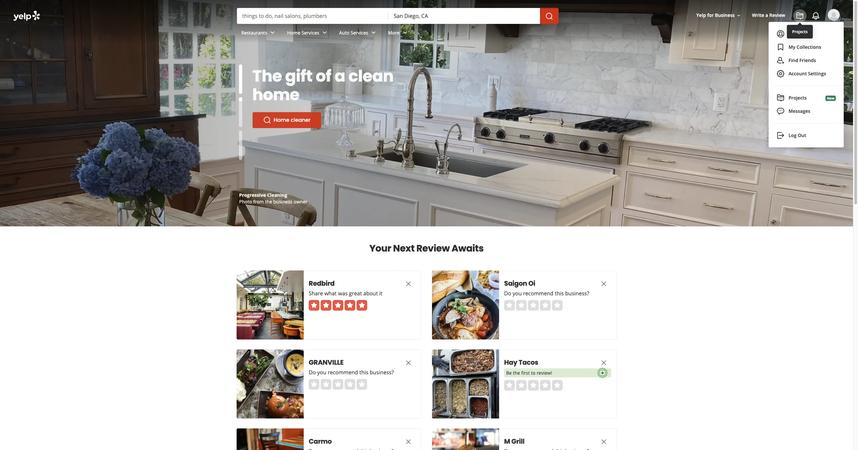 Task type: describe. For each thing, give the bounding box(es) containing it.
hay
[[504, 358, 518, 368]]

was
[[338, 290, 348, 298]]

collections
[[797, 44, 822, 50]]

none search field containing yelp for business
[[0, 0, 854, 148]]

home for home services
[[287, 29, 301, 36]]

share what was great about it
[[309, 290, 383, 298]]

this for saigon oi
[[555, 290, 564, 298]]

24 add friend v2 image
[[777, 57, 785, 65]]

find friends link
[[775, 54, 839, 67]]

services for auto services
[[351, 29, 368, 36]]

carmo
[[309, 438, 332, 447]]

review!
[[537, 370, 552, 377]]

photo of m grill image
[[432, 429, 499, 451]]

home for home cleaner
[[274, 116, 290, 124]]

be
[[506, 370, 512, 377]]

you for saigon oi
[[513, 290, 522, 298]]

bone & broth link
[[239, 192, 270, 199]]

from inside bone & broth photo from the business owner
[[253, 199, 264, 205]]

restaurants link
[[236, 24, 282, 43]]

rating element for saigon oi
[[504, 301, 563, 311]]

auto
[[339, 29, 350, 36]]

24 chevron down v2 image for restaurants
[[269, 29, 277, 37]]

do for granville
[[309, 369, 316, 377]]

photo of saigon oi image
[[432, 271, 499, 340]]

24 search v2 image
[[263, 116, 271, 124]]

maria w. image
[[828, 9, 840, 21]]

settings
[[809, 71, 827, 77]]

steamy,
[[253, 65, 320, 87]]

none field "near"
[[394, 12, 535, 20]]

business? for saigon oi
[[565, 290, 589, 298]]

recommend for saigon oi
[[523, 290, 554, 298]]

more
[[388, 29, 400, 36]]

a inside the gift of a clean home
[[335, 65, 346, 87]]

log out
[[789, 132, 807, 139]]

Find text field
[[242, 12, 383, 20]]

dismiss card image for redbird
[[405, 280, 413, 288]]

new
[[828, 96, 835, 101]]

5 star rating image
[[309, 301, 367, 311]]

redbird link
[[309, 279, 392, 289]]

write a review link
[[750, 9, 788, 21]]

saigon oi
[[504, 279, 536, 289]]

rating element for granville
[[309, 380, 367, 390]]

search image
[[546, 12, 554, 20]]

24 profile v2 image
[[777, 30, 785, 38]]

review for a
[[770, 12, 786, 18]]

dismiss card image for hay tacos
[[600, 359, 608, 367]]

auto services
[[339, 29, 368, 36]]

select slide image
[[239, 65, 242, 94]]

my
[[789, 44, 796, 50]]

&
[[252, 192, 256, 199]]

my collections link
[[775, 41, 839, 54]]

out
[[798, 132, 807, 139]]

business
[[715, 12, 735, 18]]

about
[[363, 290, 378, 298]]

projects
[[789, 95, 807, 101]]

share
[[309, 290, 323, 298]]

account
[[789, 71, 807, 77]]

home cleaner
[[274, 116, 311, 124]]

bone
[[239, 192, 251, 199]]

photo of hay tacos image
[[432, 350, 499, 419]]

account settings link
[[775, 67, 839, 80]]

the gift of a clean home
[[253, 65, 394, 106]]

dismiss card image for granville
[[405, 359, 413, 367]]

photo of redbird image
[[237, 271, 304, 340]]

24 chevron down v2 image for more
[[401, 29, 409, 37]]

progressive
[[239, 192, 266, 199]]

messages
[[789, 108, 811, 114]]

home services
[[287, 29, 319, 36]]

dismiss card image for m grill
[[600, 439, 608, 447]]

owner inside bone & broth photo from the business owner
[[294, 199, 308, 205]]

grill
[[512, 438, 525, 447]]

yelp
[[697, 12, 707, 18]]

m grill link
[[504, 438, 587, 447]]

explore banner section banner
[[0, 0, 854, 227]]

granville link
[[309, 358, 392, 368]]

m
[[504, 438, 510, 447]]

saigon
[[504, 279, 527, 289]]

what
[[324, 290, 337, 298]]

24 settings v2 image
[[777, 70, 785, 78]]

be the first to review!
[[506, 370, 552, 377]]

messages link
[[773, 105, 840, 118]]

granville
[[309, 358, 344, 368]]

progressive cleaning link
[[239, 192, 287, 199]]

my collections
[[789, 44, 822, 50]]

great
[[349, 290, 362, 298]]

rating element for hay tacos
[[504, 381, 563, 391]]

tacos
[[519, 358, 539, 368]]

about me
[[789, 31, 811, 37]]

pho
[[274, 116, 284, 124]]

of
[[316, 65, 332, 87]]

owner inside progressive cleaning photo from the business owner
[[294, 199, 308, 205]]

oi
[[529, 279, 536, 289]]

the inside progressive cleaning photo from the business owner
[[265, 199, 272, 205]]

your
[[370, 242, 392, 255]]



Task type: vqa. For each thing, say whether or not it's contained in the screenshot.
the this
yes



Task type: locate. For each thing, give the bounding box(es) containing it.
recommend down oi
[[523, 290, 554, 298]]

24 chevron down v2 image right more
[[401, 29, 409, 37]]

from
[[253, 199, 264, 205], [253, 199, 264, 205]]

home down find text field on the left top of page
[[287, 29, 301, 36]]

next
[[393, 242, 415, 255]]

notifications image
[[812, 12, 820, 20]]

1 vertical spatial this
[[359, 369, 369, 377]]

your next review awaits
[[370, 242, 484, 255]]

2 none field from the left
[[394, 12, 535, 20]]

None radio
[[516, 301, 527, 311], [528, 301, 539, 311], [540, 301, 551, 311], [333, 380, 343, 390], [357, 380, 367, 390], [504, 381, 515, 391], [528, 381, 539, 391], [540, 381, 551, 391], [516, 301, 527, 311], [528, 301, 539, 311], [540, 301, 551, 311], [333, 380, 343, 390], [357, 380, 367, 390], [504, 381, 515, 391], [528, 381, 539, 391], [540, 381, 551, 391]]

cleaner
[[291, 116, 311, 124]]

do you recommend this business? for granville
[[309, 369, 394, 377]]

redbird
[[309, 279, 335, 289]]

more link
[[383, 24, 415, 43]]

saigon oi link
[[504, 279, 587, 289]]

recommend
[[523, 290, 554, 298], [328, 369, 358, 377]]

0 vertical spatial home
[[287, 29, 301, 36]]

review
[[770, 12, 786, 18], [417, 242, 450, 255]]

24 chevron down v2 image for home services
[[321, 29, 329, 37]]

first
[[521, 370, 530, 377]]

account settings
[[789, 71, 827, 77]]

1 vertical spatial review
[[417, 242, 450, 255]]

photo of carmo image
[[237, 429, 304, 451]]

0 horizontal spatial you
[[317, 369, 326, 377]]

0 horizontal spatial do you recommend this business?
[[309, 369, 394, 377]]

services right auto
[[351, 29, 368, 36]]

rating element down oi
[[504, 301, 563, 311]]

log
[[789, 132, 797, 139]]

do you recommend this business?
[[504, 290, 589, 298], [309, 369, 394, 377]]

0 horizontal spatial none field
[[242, 12, 383, 20]]

dismiss card image
[[405, 280, 413, 288], [405, 359, 413, 367], [600, 359, 608, 367], [600, 439, 608, 447]]

rating element down granville
[[309, 380, 367, 390]]

1 horizontal spatial dismiss card image
[[600, 280, 608, 288]]

0 vertical spatial recommend
[[523, 290, 554, 298]]

hay tacos
[[504, 358, 539, 368]]

0 vertical spatial do you recommend this business?
[[504, 290, 589, 298]]

cleaning
[[267, 192, 287, 199]]

0 vertical spatial business?
[[565, 290, 589, 298]]

from inside progressive cleaning photo from the business owner
[[253, 199, 264, 205]]

salty,
[[323, 65, 368, 87]]

1 vertical spatial you
[[317, 369, 326, 377]]

perfection
[[253, 84, 336, 106]]

it
[[379, 290, 383, 298]]

me
[[804, 31, 811, 37]]

log out button
[[775, 129, 839, 142]]

a right the write
[[766, 12, 769, 18]]

1 vertical spatial dismiss card image
[[405, 439, 413, 447]]

24 chevron down v2 image inside "more" 'link'
[[401, 29, 409, 37]]

1 horizontal spatial do you recommend this business?
[[504, 290, 589, 298]]

1 horizontal spatial this
[[555, 290, 564, 298]]

0 horizontal spatial a
[[335, 65, 346, 87]]

24 search v2 image
[[263, 116, 271, 124]]

review up 24 profile v2 image
[[770, 12, 786, 18]]

1 services from the left
[[302, 29, 319, 36]]

3 24 chevron down v2 image from the left
[[370, 29, 378, 37]]

1 horizontal spatial none field
[[394, 12, 535, 20]]

user actions element
[[692, 8, 850, 49]]

rating element down to
[[504, 381, 563, 391]]

business categories element
[[236, 24, 840, 43]]

services down find text field on the left top of page
[[302, 29, 319, 36]]

24 chevron down v2 image inside auto services link
[[370, 29, 378, 37]]

review right "next"
[[417, 242, 450, 255]]

pho link
[[253, 112, 294, 128]]

1 horizontal spatial services
[[351, 29, 368, 36]]

1 vertical spatial do
[[309, 369, 316, 377]]

2 24 chevron down v2 image from the left
[[321, 29, 329, 37]]

you for granville
[[317, 369, 326, 377]]

24 chevron down v2 image right "restaurants"
[[269, 29, 277, 37]]

to
[[531, 370, 536, 377]]

business? for granville
[[370, 369, 394, 377]]

home right 24 search v2 image
[[274, 116, 290, 124]]

friends
[[800, 57, 817, 64]]

None field
[[242, 12, 383, 20], [394, 12, 535, 20]]

1 vertical spatial home
[[274, 116, 290, 124]]

24 log out v2 image
[[777, 132, 785, 140]]

1 vertical spatial business?
[[370, 369, 394, 377]]

recommend for granville
[[328, 369, 358, 377]]

business inside bone & broth photo from the business owner
[[274, 199, 293, 205]]

(no rating) image
[[504, 301, 563, 311], [309, 380, 367, 390], [504, 381, 563, 391]]

business? down the granville link
[[370, 369, 394, 377]]

yelp for business
[[697, 12, 735, 18]]

0 vertical spatial a
[[766, 12, 769, 18]]

owner
[[294, 199, 308, 205], [294, 199, 308, 205]]

1 horizontal spatial you
[[513, 290, 522, 298]]

home
[[287, 29, 301, 36], [274, 116, 290, 124]]

0 horizontal spatial dismiss card image
[[405, 439, 413, 447]]

you down granville
[[317, 369, 326, 377]]

awaits
[[452, 242, 484, 255]]

photo inside progressive cleaning photo from the business owner
[[239, 199, 252, 205]]

you down saigon
[[513, 290, 522, 298]]

bone & broth photo from the business owner
[[239, 192, 308, 205]]

0 horizontal spatial this
[[359, 369, 369, 377]]

business?
[[565, 290, 589, 298], [370, 369, 394, 377]]

0 horizontal spatial business?
[[370, 369, 394, 377]]

None search field
[[0, 0, 854, 148]]

photo inside bone & broth photo from the business owner
[[239, 199, 252, 205]]

24 message v2 image
[[777, 107, 785, 115]]

hay tacos link
[[504, 358, 587, 368]]

0 horizontal spatial review
[[417, 242, 450, 255]]

(no rating) image down granville
[[309, 380, 367, 390]]

write
[[753, 12, 765, 18]]

about
[[789, 31, 803, 37]]

do you recommend this business? down the granville link
[[309, 369, 394, 377]]

(no rating) image down oi
[[504, 301, 563, 311]]

0 horizontal spatial do
[[309, 369, 316, 377]]

1 none field from the left
[[242, 12, 383, 20]]

(no rating) image down to
[[504, 381, 563, 391]]

the inside bone & broth photo from the business owner
[[265, 199, 272, 205]]

do you recommend this business? for saigon oi
[[504, 290, 589, 298]]

business? down the saigon oi link
[[565, 290, 589, 298]]

review for next
[[417, 242, 450, 255]]

16 chevron down v2 image
[[737, 13, 742, 18]]

photo
[[239, 199, 252, 205], [239, 199, 252, 205]]

business
[[274, 199, 293, 205], [274, 199, 293, 205]]

1 horizontal spatial do
[[504, 290, 511, 298]]

4 24 chevron down v2 image from the left
[[401, 29, 409, 37]]

24 chevron down v2 image
[[269, 29, 277, 37], [321, 29, 329, 37], [370, 29, 378, 37], [401, 29, 409, 37]]

about me link
[[773, 27, 840, 41]]

business inside progressive cleaning photo from the business owner
[[274, 199, 293, 205]]

do you recommend this business? down the saigon oi link
[[504, 290, 589, 298]]

0 vertical spatial you
[[513, 290, 522, 298]]

photo of granville image
[[237, 350, 304, 419]]

1 vertical spatial a
[[335, 65, 346, 87]]

write a review
[[753, 12, 786, 18]]

none search field inside the explore banner section banner
[[237, 8, 560, 24]]

auto services link
[[334, 24, 383, 43]]

this for granville
[[359, 369, 369, 377]]

(no rating) image for granville
[[309, 380, 367, 390]]

1 horizontal spatial recommend
[[523, 290, 554, 298]]

1 24 chevron down v2 image from the left
[[269, 29, 277, 37]]

home cleaner link
[[253, 112, 321, 128]]

do
[[504, 290, 511, 298], [309, 369, 316, 377]]

m grill
[[504, 438, 525, 447]]

(no rating) image for saigon oi
[[504, 301, 563, 311]]

carmo link
[[309, 438, 392, 447]]

clean
[[349, 65, 394, 87]]

dismiss card image for saigon oi
[[600, 280, 608, 288]]

1 vertical spatial do you recommend this business?
[[309, 369, 394, 377]]

the
[[265, 199, 272, 205], [265, 199, 272, 205], [513, 370, 520, 377]]

find
[[789, 57, 799, 64]]

(no rating) image for hay tacos
[[504, 381, 563, 391]]

steamy, salty, perfection
[[253, 65, 368, 106]]

24 chevron down v2 image inside restaurants link
[[269, 29, 277, 37]]

restaurants
[[241, 29, 267, 36]]

0 horizontal spatial recommend
[[328, 369, 358, 377]]

24 project v2 image
[[777, 94, 785, 102]]

this down the granville link
[[359, 369, 369, 377]]

24 collections v2 image
[[777, 43, 785, 51]]

24 chevron down v2 image left auto
[[321, 29, 329, 37]]

1 horizontal spatial a
[[766, 12, 769, 18]]

1 horizontal spatial review
[[770, 12, 786, 18]]

for
[[708, 12, 714, 18]]

0 vertical spatial do
[[504, 290, 511, 298]]

0 horizontal spatial services
[[302, 29, 319, 36]]

recommend down the granville link
[[328, 369, 358, 377]]

24 chevron down v2 image for auto services
[[370, 29, 378, 37]]

24 chevron down v2 image right auto services on the top left of the page
[[370, 29, 378, 37]]

do for saigon oi
[[504, 290, 511, 298]]

home
[[253, 84, 300, 106]]

services
[[302, 29, 319, 36], [351, 29, 368, 36]]

1 horizontal spatial business?
[[565, 290, 589, 298]]

services for home services
[[302, 29, 319, 36]]

do down granville
[[309, 369, 316, 377]]

0 vertical spatial dismiss card image
[[600, 280, 608, 288]]

projects image
[[796, 12, 804, 20]]

Near text field
[[394, 12, 535, 20]]

do down saigon
[[504, 290, 511, 298]]

review inside user actions element
[[770, 12, 786, 18]]

none field find
[[242, 12, 383, 20]]

yelp for business button
[[694, 9, 745, 21]]

home inside business categories "element"
[[287, 29, 301, 36]]

this
[[555, 290, 564, 298], [359, 369, 369, 377]]

progressive cleaning photo from the business owner
[[239, 192, 308, 205]]

this down the saigon oi link
[[555, 290, 564, 298]]

None search field
[[237, 8, 560, 24]]

1 vertical spatial recommend
[[328, 369, 358, 377]]

2 services from the left
[[351, 29, 368, 36]]

None radio
[[504, 301, 515, 311], [552, 301, 563, 311], [309, 380, 319, 390], [321, 380, 331, 390], [345, 380, 355, 390], [516, 381, 527, 391], [552, 381, 563, 391], [504, 301, 515, 311], [552, 301, 563, 311], [309, 380, 319, 390], [321, 380, 331, 390], [345, 380, 355, 390], [516, 381, 527, 391], [552, 381, 563, 391]]

gift
[[285, 65, 313, 87]]

find friends
[[789, 57, 817, 64]]

the
[[253, 65, 282, 87]]

broth
[[257, 192, 270, 199]]

0 vertical spatial this
[[555, 290, 564, 298]]

0 vertical spatial review
[[770, 12, 786, 18]]

24 chevron down v2 image inside home services link
[[321, 29, 329, 37]]

rating element
[[504, 301, 563, 311], [309, 380, 367, 390], [504, 381, 563, 391]]

dismiss card image
[[600, 280, 608, 288], [405, 439, 413, 447]]

you
[[513, 290, 522, 298], [317, 369, 326, 377]]

a right of
[[335, 65, 346, 87]]

home services link
[[282, 24, 334, 43]]

firstreview image
[[596, 367, 609, 380]]

dismiss card image for carmo
[[405, 439, 413, 447]]



